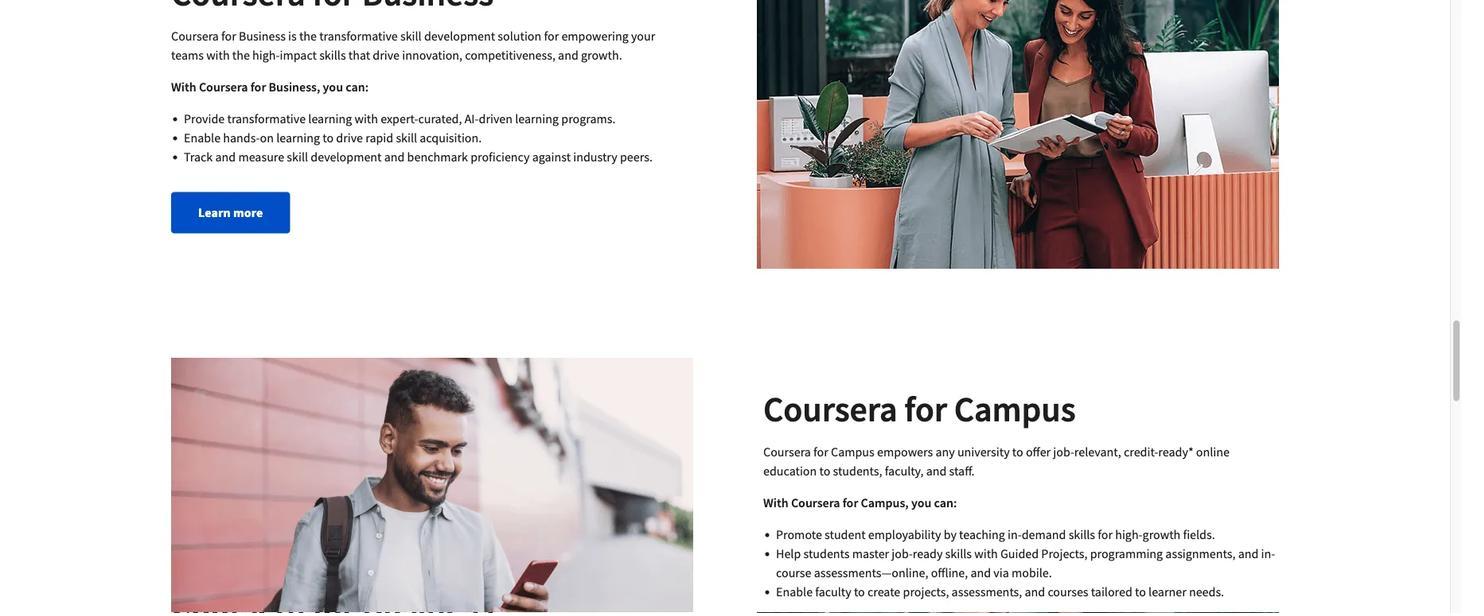 Task type: locate. For each thing, give the bounding box(es) containing it.
learn more link
[[171, 192, 290, 234]]

learn more button
[[171, 192, 290, 234]]

1 vertical spatial in-
[[1261, 547, 1275, 563]]

development
[[424, 28, 495, 44], [311, 149, 382, 165]]

skills down by
[[945, 547, 972, 563]]

skills for guided
[[945, 547, 972, 563]]

0 horizontal spatial in-
[[1008, 528, 1022, 543]]

enable down course on the bottom right of the page
[[776, 585, 813, 601]]

on
[[260, 130, 274, 146]]

and down any
[[926, 464, 947, 480]]

transformative
[[319, 28, 398, 44], [227, 111, 306, 127]]

enable inside provide transformative learning with expert-curated, ai-driven learning programs. enable hands-on learning to drive rapid skill acquisition. track and measure skill development and benchmark proficiency against industry peers.
[[184, 130, 221, 146]]

programming
[[1090, 547, 1163, 563]]

guided
[[1000, 547, 1039, 563]]

0 horizontal spatial job-
[[892, 547, 913, 563]]

student
[[825, 528, 866, 543]]

learner
[[1149, 585, 1187, 601]]

1 vertical spatial job-
[[892, 547, 913, 563]]

2 vertical spatial with
[[974, 547, 998, 563]]

0 horizontal spatial with
[[171, 79, 196, 95]]

1 vertical spatial can:
[[934, 496, 957, 512]]

high- up programming
[[1115, 528, 1143, 543]]

0 horizontal spatial campus
[[831, 445, 875, 461]]

1 vertical spatial you
[[911, 496, 932, 512]]

1 horizontal spatial you
[[911, 496, 932, 512]]

campus inside coursera for campus empowers any university to offer job-relevant, credit-ready* online education to students, faculty, and staff.
[[831, 445, 875, 461]]

and down hands-
[[215, 149, 236, 165]]

skills inside coursera for business is the transformative skill development solution for empowering your teams with the high-impact skills that drive innovation, competitiveness, and growth.
[[319, 48, 346, 63]]

coursera for coursera for campus empowers any university to offer job-relevant, credit-ready* online education to students, faculty, and staff.
[[763, 445, 811, 461]]

drive left rapid
[[336, 130, 363, 146]]

business
[[239, 28, 286, 44]]

coursera up education
[[763, 445, 811, 461]]

campus,
[[861, 496, 909, 512]]

students
[[804, 547, 850, 563]]

needs.
[[1189, 585, 1224, 601]]

0 horizontal spatial the
[[232, 48, 250, 63]]

0 vertical spatial high-
[[252, 48, 280, 63]]

job- inside "promote student employability by teaching in-demand skills for high-growth fields. help students master job-ready skills with guided projects, programming assignments, and in- course assessments—online, offline, and via mobile. enable faculty to create projects, assessments, and courses tailored to learner needs."
[[892, 547, 913, 563]]

2 vertical spatial skill
[[287, 149, 308, 165]]

coursera inside coursera for campus empowers any university to offer job-relevant, credit-ready* online education to students, faculty, and staff.
[[763, 445, 811, 461]]

in- right assignments,
[[1261, 547, 1275, 563]]

skill
[[400, 28, 422, 44], [396, 130, 417, 146], [287, 149, 308, 165]]

high- inside "promote student employability by teaching in-demand skills for high-growth fields. help students master job-ready skills with guided projects, programming assignments, and in- course assessments—online, offline, and via mobile. enable faculty to create projects, assessments, and courses tailored to learner needs."
[[1115, 528, 1143, 543]]

0 horizontal spatial you
[[323, 79, 343, 95]]

0 vertical spatial with
[[171, 79, 196, 95]]

empowers
[[877, 445, 933, 461]]

0 horizontal spatial development
[[311, 149, 382, 165]]

1 horizontal spatial enable
[[776, 585, 813, 601]]

1 horizontal spatial can:
[[934, 496, 957, 512]]

job- down employability
[[892, 547, 913, 563]]

0 horizontal spatial can:
[[346, 79, 369, 95]]

development inside coursera for business is the transformative skill development solution for empowering your teams with the high-impact skills that drive innovation, competitiveness, and growth.
[[424, 28, 495, 44]]

can: up by
[[934, 496, 957, 512]]

growth
[[1143, 528, 1181, 543]]

0 vertical spatial campus
[[954, 388, 1076, 432]]

for left business,
[[250, 79, 266, 95]]

0 horizontal spatial enable
[[184, 130, 221, 146]]

2 horizontal spatial with
[[974, 547, 998, 563]]

and inside coursera for business is the transformative skill development solution for empowering your teams with the high-impact skills that drive innovation, competitiveness, and growth.
[[558, 48, 578, 63]]

enable inside "promote student employability by teaching in-demand skills for high-growth fields. help students master job-ready skills with guided projects, programming assignments, and in- course assessments—online, offline, and via mobile. enable faculty to create projects, assessments, and courses tailored to learner needs."
[[776, 585, 813, 601]]

with down teams
[[171, 79, 196, 95]]

0 vertical spatial transformative
[[319, 28, 398, 44]]

coursera
[[171, 28, 219, 44], [199, 79, 248, 95], [763, 388, 897, 432], [763, 445, 811, 461], [791, 496, 840, 512]]

job- inside coursera for campus empowers any university to offer job-relevant, credit-ready* online education to students, faculty, and staff.
[[1053, 445, 1074, 461]]

you right business,
[[323, 79, 343, 95]]

0 horizontal spatial drive
[[336, 130, 363, 146]]

skills
[[319, 48, 346, 63], [1069, 528, 1095, 543], [945, 547, 972, 563]]

demand
[[1022, 528, 1066, 543]]

to left learner
[[1135, 585, 1146, 601]]

skill right measure
[[287, 149, 308, 165]]

you for campus,
[[911, 496, 932, 512]]

0 horizontal spatial high-
[[252, 48, 280, 63]]

your
[[631, 28, 655, 44]]

1 vertical spatial skills
[[1069, 528, 1095, 543]]

drive
[[373, 48, 400, 63], [336, 130, 363, 146]]

0 vertical spatial with
[[206, 48, 230, 63]]

0 vertical spatial skill
[[400, 28, 422, 44]]

1 vertical spatial skill
[[396, 130, 417, 146]]

against
[[532, 149, 571, 165]]

1 horizontal spatial with
[[355, 111, 378, 127]]

1 horizontal spatial campus
[[954, 388, 1076, 432]]

coursera up "promote"
[[791, 496, 840, 512]]

to left rapid
[[323, 130, 334, 146]]

enable
[[184, 130, 221, 146], [776, 585, 813, 601]]

drive right that on the left of the page
[[373, 48, 400, 63]]

0 vertical spatial skills
[[319, 48, 346, 63]]

offer
[[1026, 445, 1051, 461]]

1 horizontal spatial job-
[[1053, 445, 1074, 461]]

offline,
[[931, 566, 968, 582]]

learn
[[198, 205, 231, 221]]

0 horizontal spatial with
[[206, 48, 230, 63]]

0 vertical spatial enable
[[184, 130, 221, 146]]

growth.
[[581, 48, 622, 63]]

for up programming
[[1098, 528, 1113, 543]]

campus up the students,
[[831, 445, 875, 461]]

development up innovation,
[[424, 28, 495, 44]]

with
[[171, 79, 196, 95], [763, 496, 789, 512]]

and
[[558, 48, 578, 63], [215, 149, 236, 165], [384, 149, 405, 165], [926, 464, 947, 480], [1238, 547, 1259, 563], [971, 566, 991, 582], [1025, 585, 1045, 601]]

for up any
[[904, 388, 947, 432]]

1 horizontal spatial the
[[299, 28, 317, 44]]

1 horizontal spatial drive
[[373, 48, 400, 63]]

1 vertical spatial development
[[311, 149, 382, 165]]

assessments—online,
[[814, 566, 928, 582]]

1 horizontal spatial skills
[[945, 547, 972, 563]]

with up rapid
[[355, 111, 378, 127]]

skill up innovation,
[[400, 28, 422, 44]]

can: down that on the left of the page
[[346, 79, 369, 95]]

skill down expert- on the left of page
[[396, 130, 417, 146]]

in- up guided
[[1008, 528, 1022, 543]]

with down teaching at the right
[[974, 547, 998, 563]]

1 vertical spatial with
[[355, 111, 378, 127]]

learning
[[308, 111, 352, 127], [515, 111, 559, 127], [276, 130, 320, 146]]

coursera for campus
[[763, 388, 1076, 432]]

and down empowering
[[558, 48, 578, 63]]

the down 'business'
[[232, 48, 250, 63]]

transformative up on
[[227, 111, 306, 127]]

with right teams
[[206, 48, 230, 63]]

you
[[323, 79, 343, 95], [911, 496, 932, 512]]

1 vertical spatial transformative
[[227, 111, 306, 127]]

high-
[[252, 48, 280, 63], [1115, 528, 1143, 543]]

the
[[299, 28, 317, 44], [232, 48, 250, 63]]

0 horizontal spatial skills
[[319, 48, 346, 63]]

1 horizontal spatial development
[[424, 28, 495, 44]]

you up employability
[[911, 496, 932, 512]]

campus for coursera for campus empowers any university to offer job-relevant, credit-ready* online education to students, faculty, and staff.
[[831, 445, 875, 461]]

with coursera for campus, you can:
[[763, 496, 957, 512]]

with for with coursera for business, you can:
[[171, 79, 196, 95]]

impact
[[280, 48, 317, 63]]

course
[[776, 566, 811, 582]]

0 vertical spatial you
[[323, 79, 343, 95]]

education
[[763, 464, 817, 480]]

to down assessments—online,
[[854, 585, 865, 601]]

0 vertical spatial in-
[[1008, 528, 1022, 543]]

coursera up the students,
[[763, 388, 897, 432]]

faculty
[[815, 585, 851, 601]]

1 vertical spatial with
[[763, 496, 789, 512]]

coursera up teams
[[171, 28, 219, 44]]

create
[[868, 585, 900, 601]]

coursera up the provide
[[199, 79, 248, 95]]

measure
[[238, 149, 284, 165]]

0 vertical spatial development
[[424, 28, 495, 44]]

1 vertical spatial campus
[[831, 445, 875, 461]]

for
[[221, 28, 236, 44], [544, 28, 559, 44], [250, 79, 266, 95], [904, 388, 947, 432], [813, 445, 828, 461], [843, 496, 858, 512], [1098, 528, 1113, 543]]

2 vertical spatial skills
[[945, 547, 972, 563]]

you for business,
[[323, 79, 343, 95]]

coursera for business image
[[757, 0, 1279, 270]]

university
[[957, 445, 1010, 461]]

with
[[206, 48, 230, 63], [355, 111, 378, 127], [974, 547, 998, 563]]

0 vertical spatial job-
[[1053, 445, 1074, 461]]

1 vertical spatial drive
[[336, 130, 363, 146]]

skills left that on the left of the page
[[319, 48, 346, 63]]

transformative up that on the left of the page
[[319, 28, 398, 44]]

via
[[994, 566, 1009, 582]]

promote student employability by teaching in-demand skills for high-growth fields. help students master job-ready skills with guided projects, programming assignments, and in- course assessments—online, offline, and via mobile. enable faculty to create projects, assessments, and courses tailored to learner needs.
[[776, 528, 1275, 601]]

1 vertical spatial the
[[232, 48, 250, 63]]

1 horizontal spatial with
[[763, 496, 789, 512]]

1 vertical spatial high-
[[1115, 528, 1143, 543]]

projects,
[[903, 585, 949, 601]]

0 vertical spatial drive
[[373, 48, 400, 63]]

for inside coursera for campus empowers any university to offer job-relevant, credit-ready* online education to students, faculty, and staff.
[[813, 445, 828, 461]]

2 horizontal spatial skills
[[1069, 528, 1095, 543]]

skills up "projects,"
[[1069, 528, 1095, 543]]

1 horizontal spatial high-
[[1115, 528, 1143, 543]]

teams
[[171, 48, 204, 63]]

track
[[184, 149, 213, 165]]

for up education
[[813, 445, 828, 461]]

by
[[944, 528, 957, 543]]

courses
[[1048, 585, 1088, 601]]

job- right offer
[[1053, 445, 1074, 461]]

can: for with coursera for campus, you can:
[[934, 496, 957, 512]]

the right is
[[299, 28, 317, 44]]

with for with coursera for campus, you can:
[[763, 496, 789, 512]]

credit-
[[1124, 445, 1158, 461]]

and right assignments,
[[1238, 547, 1259, 563]]

campus
[[954, 388, 1076, 432], [831, 445, 875, 461]]

enable down the provide
[[184, 130, 221, 146]]

development down rapid
[[311, 149, 382, 165]]

drive inside provide transformative learning with expert-curated, ai-driven learning programs. enable hands-on learning to drive rapid skill acquisition. track and measure skill development and benchmark proficiency against industry peers.
[[336, 130, 363, 146]]

0 vertical spatial can:
[[346, 79, 369, 95]]

employability
[[868, 528, 941, 543]]

coursera inside coursera for business is the transformative skill development solution for empowering your teams with the high-impact skills that drive innovation, competitiveness, and growth.
[[171, 28, 219, 44]]

with inside "promote student employability by teaching in-demand skills for high-growth fields. help students master job-ready skills with guided projects, programming assignments, and in- course assessments—online, offline, and via mobile. enable faculty to create projects, assessments, and courses tailored to learner needs."
[[974, 547, 998, 563]]

1 horizontal spatial transformative
[[319, 28, 398, 44]]

1 vertical spatial enable
[[776, 585, 813, 601]]

0 horizontal spatial transformative
[[227, 111, 306, 127]]

can:
[[346, 79, 369, 95], [934, 496, 957, 512]]

rapid
[[366, 130, 393, 146]]

in-
[[1008, 528, 1022, 543], [1261, 547, 1275, 563]]

campus up offer
[[954, 388, 1076, 432]]

coursera for campus image
[[171, 359, 693, 614]]

with down education
[[763, 496, 789, 512]]

job-
[[1053, 445, 1074, 461], [892, 547, 913, 563]]

more
[[233, 205, 263, 221]]

high- down 'business'
[[252, 48, 280, 63]]



Task type: describe. For each thing, give the bounding box(es) containing it.
to left offer
[[1012, 445, 1023, 461]]

with coursera for business, you can:
[[171, 79, 369, 95]]

learning right on
[[276, 130, 320, 146]]

any
[[936, 445, 955, 461]]

benchmark
[[407, 149, 468, 165]]

curated,
[[418, 111, 462, 127]]

tailored
[[1091, 585, 1132, 601]]

high- inside coursera for business is the transformative skill development solution for empowering your teams with the high-impact skills that drive innovation, competitiveness, and growth.
[[252, 48, 280, 63]]

can: for with coursera for business, you can:
[[346, 79, 369, 95]]

coursera for coursera for business is the transformative skill development solution for empowering your teams with the high-impact skills that drive innovation, competitiveness, and growth.
[[171, 28, 219, 44]]

coursera for campus empowers any university to offer job-relevant, credit-ready* online education to students, faculty, and staff.
[[763, 445, 1230, 480]]

competitiveness,
[[465, 48, 555, 63]]

0 vertical spatial the
[[299, 28, 317, 44]]

online
[[1196, 445, 1230, 461]]

mobile.
[[1012, 566, 1052, 582]]

fields.
[[1183, 528, 1215, 543]]

and down rapid
[[384, 149, 405, 165]]

peers.
[[620, 149, 653, 165]]

1 horizontal spatial in-
[[1261, 547, 1275, 563]]

coursera for coursera for campus
[[763, 388, 897, 432]]

help
[[776, 547, 801, 563]]

for up student at bottom right
[[843, 496, 858, 512]]

drive inside coursera for business is the transformative skill development solution for empowering your teams with the high-impact skills that drive innovation, competitiveness, and growth.
[[373, 48, 400, 63]]

staff.
[[949, 464, 975, 480]]

learning up against
[[515, 111, 559, 127]]

innovation,
[[402, 48, 462, 63]]

with inside coursera for business is the transformative skill development solution for empowering your teams with the high-impact skills that drive innovation, competitiveness, and growth.
[[206, 48, 230, 63]]

and up assessments,
[[971, 566, 991, 582]]

and down mobile.
[[1025, 585, 1045, 601]]

business,
[[269, 79, 320, 95]]

empowering
[[561, 28, 629, 44]]

expert-
[[381, 111, 418, 127]]

learning down business,
[[308, 111, 352, 127]]

that
[[348, 48, 370, 63]]

to left the students,
[[819, 464, 830, 480]]

is
[[288, 28, 297, 44]]

ai-
[[465, 111, 479, 127]]

ready
[[913, 547, 943, 563]]

provide transformative learning with expert-curated, ai-driven learning programs. enable hands-on learning to drive rapid skill acquisition. track and measure skill development and benchmark proficiency against industry peers.
[[184, 111, 653, 165]]

relevant,
[[1074, 445, 1121, 461]]

for right solution
[[544, 28, 559, 44]]

campus for coursera for campus
[[954, 388, 1076, 432]]

hands-
[[223, 130, 260, 146]]

learn more
[[198, 205, 263, 221]]

transformative inside coursera for business is the transformative skill development solution for empowering your teams with the high-impact skills that drive innovation, competitiveness, and growth.
[[319, 28, 398, 44]]

coursera for business is the transformative skill development solution for empowering your teams with the high-impact skills that drive innovation, competitiveness, and growth.
[[171, 28, 655, 63]]

transformative inside provide transformative learning with expert-curated, ai-driven learning programs. enable hands-on learning to drive rapid skill acquisition. track and measure skill development and benchmark proficiency against industry peers.
[[227, 111, 306, 127]]

faculty,
[[885, 464, 924, 480]]

industry
[[573, 149, 617, 165]]

skills for drive
[[319, 48, 346, 63]]

driven
[[479, 111, 513, 127]]

skill inside coursera for business is the transformative skill development solution for empowering your teams with the high-impact skills that drive innovation, competitiveness, and growth.
[[400, 28, 422, 44]]

with inside provide transformative learning with expert-curated, ai-driven learning programs. enable hands-on learning to drive rapid skill acquisition. track and measure skill development and benchmark proficiency against industry peers.
[[355, 111, 378, 127]]

for inside "promote student employability by teaching in-demand skills for high-growth fields. help students master job-ready skills with guided projects, programming assignments, and in- course assessments—online, offline, and via mobile. enable faculty to create projects, assessments, and courses tailored to learner needs."
[[1098, 528, 1113, 543]]

assignments,
[[1166, 547, 1236, 563]]

assessments,
[[952, 585, 1022, 601]]

to inside provide transformative learning with expert-curated, ai-driven learning programs. enable hands-on learning to drive rapid skill acquisition. track and measure skill development and benchmark proficiency against industry peers.
[[323, 130, 334, 146]]

provide
[[184, 111, 225, 127]]

promote
[[776, 528, 822, 543]]

ready*
[[1158, 445, 1194, 461]]

master
[[852, 547, 889, 563]]

and inside coursera for campus empowers any university to offer job-relevant, credit-ready* online education to students, faculty, and staff.
[[926, 464, 947, 480]]

students,
[[833, 464, 882, 480]]

acquisition.
[[420, 130, 482, 146]]

for left 'business'
[[221, 28, 236, 44]]

solution
[[498, 28, 541, 44]]

proficiency
[[471, 149, 530, 165]]

projects,
[[1041, 547, 1088, 563]]

development inside provide transformative learning with expert-curated, ai-driven learning programs. enable hands-on learning to drive rapid skill acquisition. track and measure skill development and benchmark proficiency against industry peers.
[[311, 149, 382, 165]]

teaching
[[959, 528, 1005, 543]]

programs.
[[561, 111, 616, 127]]



Task type: vqa. For each thing, say whether or not it's contained in the screenshot.
can: to the left
yes



